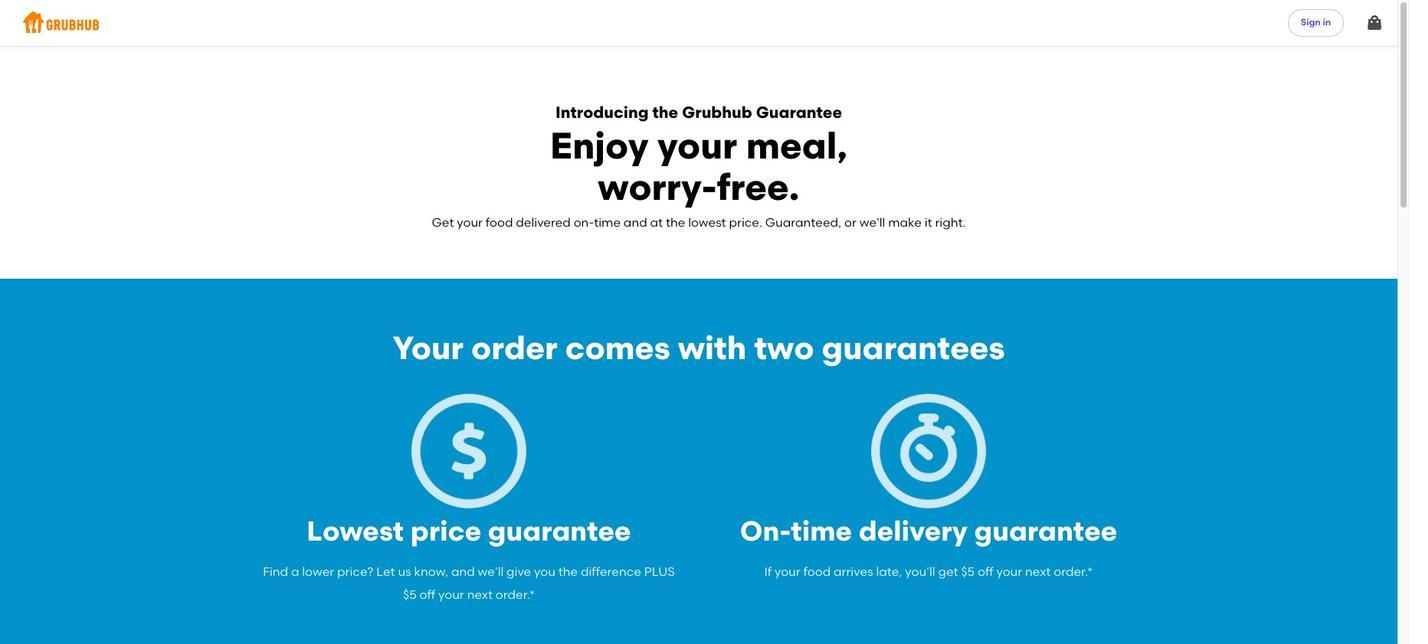 Task type: vqa. For each thing, say whether or not it's contained in the screenshot.
the top food
yes



Task type: describe. For each thing, give the bounding box(es) containing it.
introducing the grubhub guarantee enjoy your meal, worry-free. get your food delivered on-time and at the lowest price. guaranteed, or we'll make it right.
[[432, 103, 966, 230]]

introducing
[[556, 103, 649, 122]]

you'll
[[905, 565, 935, 579]]

know,
[[414, 565, 448, 579]]

your
[[393, 329, 464, 368]]

price
[[411, 515, 481, 548]]

enjoy
[[550, 123, 649, 168]]

order.* inside find a lower price? let us know, and we'll give you the difference plus $5 off your next order.*
[[496, 588, 535, 602]]

meal,
[[746, 123, 848, 168]]

free.
[[717, 165, 800, 209]]

next inside find a lower price? let us know, and we'll give you the difference plus $5 off your next order.*
[[467, 588, 493, 602]]

delivery
[[859, 515, 968, 548]]

a
[[291, 565, 299, 579]]

get
[[432, 215, 454, 230]]

you
[[534, 565, 555, 579]]

let
[[377, 565, 395, 579]]

at
[[650, 215, 663, 230]]

2 guarantee from the left
[[974, 515, 1118, 548]]

it
[[925, 215, 932, 230]]

delivered
[[516, 215, 571, 230]]

or
[[845, 215, 857, 230]]

guarantees
[[822, 329, 1005, 368]]

give
[[507, 565, 531, 579]]

right.
[[935, 215, 966, 230]]

1 vertical spatial food
[[804, 565, 831, 579]]

your order comes with two guarantees
[[393, 329, 1005, 368]]

two
[[754, 329, 814, 368]]

we'll inside "introducing the grubhub guarantee enjoy your meal, worry-free. get your food delivered on-time and at the lowest price. guaranteed, or we'll make it right."
[[860, 215, 885, 230]]

lowest
[[307, 515, 404, 548]]

guarantee
[[756, 103, 842, 122]]

grubhub logo image
[[23, 7, 100, 38]]

and inside find a lower price? let us know, and we'll give you the difference plus $5 off your next order.*
[[451, 565, 475, 579]]

get
[[938, 565, 958, 579]]



Task type: locate. For each thing, give the bounding box(es) containing it.
guarantee
[[488, 515, 631, 548], [974, 515, 1118, 548]]

0 horizontal spatial and
[[451, 565, 475, 579]]

0 vertical spatial off
[[978, 565, 994, 579]]

the right at
[[666, 215, 685, 230]]

and
[[624, 215, 647, 230], [451, 565, 475, 579]]

comes
[[565, 329, 670, 368]]

1 vertical spatial order.*
[[496, 588, 535, 602]]

dollar sign image
[[412, 394, 526, 509]]

price.
[[729, 215, 762, 230]]

1 vertical spatial $5
[[403, 588, 417, 602]]

guaranteed,
[[765, 215, 842, 230]]

off right get
[[978, 565, 994, 579]]

0 vertical spatial next
[[1025, 565, 1051, 579]]

0 vertical spatial we'll
[[860, 215, 885, 230]]

1 horizontal spatial guarantee
[[974, 515, 1118, 548]]

plus
[[644, 565, 675, 579]]

time left at
[[594, 215, 621, 230]]

0 horizontal spatial next
[[467, 588, 493, 602]]

1 vertical spatial the
[[666, 215, 685, 230]]

off
[[978, 565, 994, 579], [420, 588, 435, 602]]

0 horizontal spatial time
[[594, 215, 621, 230]]

and inside "introducing the grubhub guarantee enjoy your meal, worry-free. get your food delivered on-time and at the lowest price. guaranteed, or we'll make it right."
[[624, 215, 647, 230]]

and right 'know,'
[[451, 565, 475, 579]]

on-
[[740, 515, 791, 548]]

$5
[[961, 565, 975, 579], [403, 588, 417, 602]]

1 horizontal spatial and
[[624, 215, 647, 230]]

1 vertical spatial we'll
[[478, 565, 504, 579]]

0 horizontal spatial guarantee
[[488, 515, 631, 548]]

1 horizontal spatial we'll
[[860, 215, 885, 230]]

0 vertical spatial food
[[486, 215, 513, 230]]

0 horizontal spatial order.*
[[496, 588, 535, 602]]

0 vertical spatial and
[[624, 215, 647, 230]]

us
[[398, 565, 411, 579]]

find
[[263, 565, 288, 579]]

we'll
[[860, 215, 885, 230], [478, 565, 504, 579]]

$5 inside find a lower price? let us know, and we'll give you the difference plus $5 off your next order.*
[[403, 588, 417, 602]]

lowest price guarantee
[[307, 515, 631, 548]]

grubhub
[[682, 103, 752, 122]]

time up arrives
[[791, 515, 852, 548]]

we'll inside find a lower price? let us know, and we'll give you the difference plus $5 off your next order.*
[[478, 565, 504, 579]]

0 vertical spatial time
[[594, 215, 621, 230]]

0 horizontal spatial off
[[420, 588, 435, 602]]

on-
[[574, 215, 594, 230]]

1 horizontal spatial $5
[[961, 565, 975, 579]]

we'll left give
[[478, 565, 504, 579]]

the right you
[[558, 565, 578, 579]]

food left delivered
[[486, 215, 513, 230]]

food inside "introducing the grubhub guarantee enjoy your meal, worry-free. get your food delivered on-time and at the lowest price. guaranteed, or we'll make it right."
[[486, 215, 513, 230]]

time image
[[871, 394, 986, 509]]

next
[[1025, 565, 1051, 579], [467, 588, 493, 602]]

1 horizontal spatial next
[[1025, 565, 1051, 579]]

off inside find a lower price? let us know, and we'll give you the difference plus $5 off your next order.*
[[420, 588, 435, 602]]

1 guarantee from the left
[[488, 515, 631, 548]]

lower
[[302, 565, 334, 579]]

1 horizontal spatial food
[[804, 565, 831, 579]]

time inside "introducing the grubhub guarantee enjoy your meal, worry-free. get your food delivered on-time and at the lowest price. guaranteed, or we'll make it right."
[[594, 215, 621, 230]]

0 vertical spatial order.*
[[1054, 565, 1093, 579]]

1 vertical spatial and
[[451, 565, 475, 579]]

order
[[471, 329, 558, 368]]

with
[[678, 329, 747, 368]]

1 vertical spatial next
[[467, 588, 493, 602]]

2 vertical spatial the
[[558, 565, 578, 579]]

1 horizontal spatial time
[[791, 515, 852, 548]]

sign in
[[1301, 17, 1331, 28]]

1 vertical spatial time
[[791, 515, 852, 548]]

sign in link
[[1288, 9, 1344, 37]]

1 horizontal spatial off
[[978, 565, 994, 579]]

and left at
[[624, 215, 647, 230]]

1 vertical spatial off
[[420, 588, 435, 602]]

price?
[[337, 565, 374, 579]]

we'll right or
[[860, 215, 885, 230]]

in
[[1323, 17, 1331, 28]]

find a lower price? let us know, and we'll give you the difference plus $5 off your next order.*
[[263, 565, 675, 602]]

arrives
[[834, 565, 873, 579]]

food left arrives
[[804, 565, 831, 579]]

difference
[[581, 565, 641, 579]]

$5 down us
[[403, 588, 417, 602]]

food
[[486, 215, 513, 230], [804, 565, 831, 579]]

if your food arrives late, you'll get $5 off your next order.*
[[764, 565, 1093, 579]]

make
[[888, 215, 922, 230]]

your inside find a lower price? let us know, and we'll give you the difference plus $5 off your next order.*
[[438, 588, 464, 602]]

the inside find a lower price? let us know, and we'll give you the difference plus $5 off your next order.*
[[558, 565, 578, 579]]

late,
[[876, 565, 902, 579]]

off down 'know,'
[[420, 588, 435, 602]]

the
[[653, 103, 678, 122], [666, 215, 685, 230], [558, 565, 578, 579]]

0 horizontal spatial $5
[[403, 588, 417, 602]]

time
[[594, 215, 621, 230], [791, 515, 852, 548]]

the left grubhub
[[653, 103, 678, 122]]

0 vertical spatial $5
[[961, 565, 975, 579]]

sign
[[1301, 17, 1321, 28]]

if
[[764, 565, 772, 579]]

$5 right get
[[961, 565, 975, 579]]

0 horizontal spatial we'll
[[478, 565, 504, 579]]

on-time delivery guarantee
[[740, 515, 1118, 548]]

0 vertical spatial the
[[653, 103, 678, 122]]

1 horizontal spatial order.*
[[1054, 565, 1093, 579]]

0 horizontal spatial food
[[486, 215, 513, 230]]

your
[[658, 123, 737, 168], [457, 215, 483, 230], [775, 565, 801, 579], [997, 565, 1023, 579], [438, 588, 464, 602]]

worry-
[[598, 165, 717, 209]]

order.*
[[1054, 565, 1093, 579], [496, 588, 535, 602]]

lowest
[[688, 215, 726, 230]]



